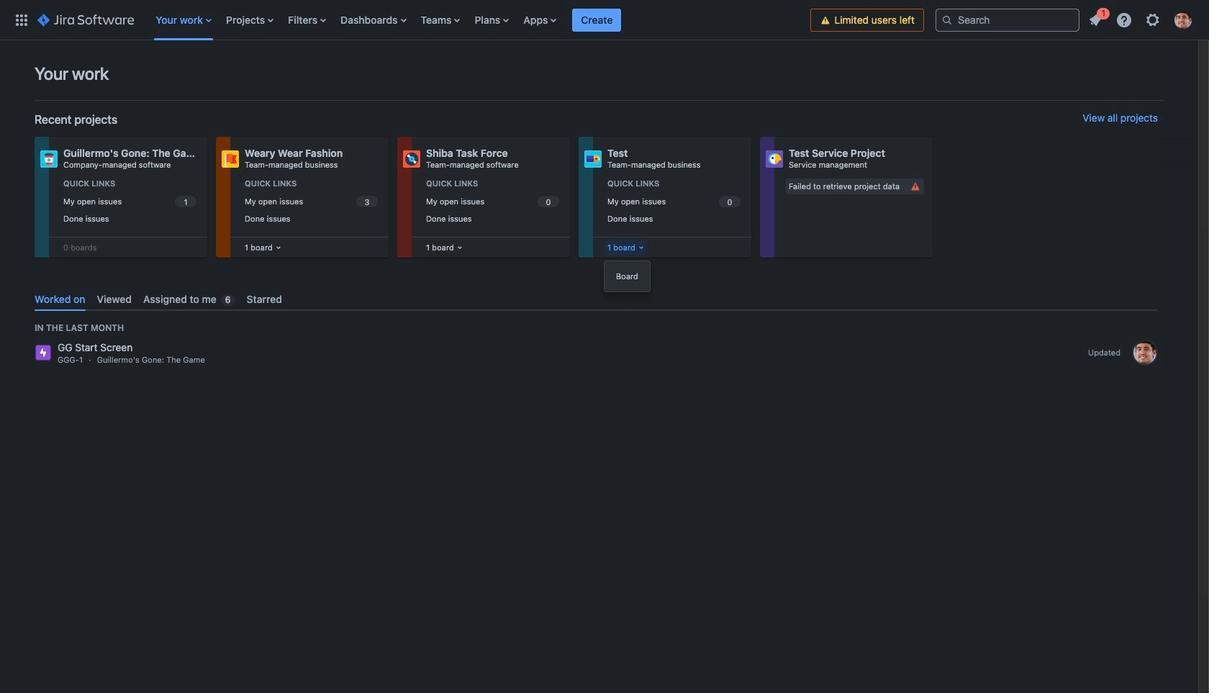 Task type: describe. For each thing, give the bounding box(es) containing it.
settings image
[[1144, 11, 1162, 28]]

your profile and settings image
[[1175, 11, 1192, 28]]

1 horizontal spatial list
[[1083, 5, 1201, 33]]

0 horizontal spatial list
[[148, 0, 811, 40]]

list item inside list
[[1083, 5, 1110, 31]]

help image
[[1116, 11, 1133, 28]]

search image
[[941, 14, 953, 26]]

Search field
[[936, 8, 1080, 31]]



Task type: locate. For each thing, give the bounding box(es) containing it.
None search field
[[936, 8, 1080, 31]]

board image
[[454, 242, 466, 253]]

list item
[[573, 0, 621, 40], [1083, 5, 1110, 31]]

primary element
[[9, 0, 811, 40]]

board image
[[635, 242, 647, 253]]

notifications image
[[1087, 11, 1104, 28]]

1 horizontal spatial list item
[[1083, 5, 1110, 31]]

list
[[148, 0, 811, 40], [1083, 5, 1201, 33]]

tab list
[[29, 287, 1164, 311]]

appswitcher icon image
[[13, 11, 30, 28]]

jira software image
[[37, 11, 134, 28], [37, 11, 134, 28]]

0 horizontal spatial list item
[[573, 0, 621, 40]]

banner
[[0, 0, 1209, 40]]



